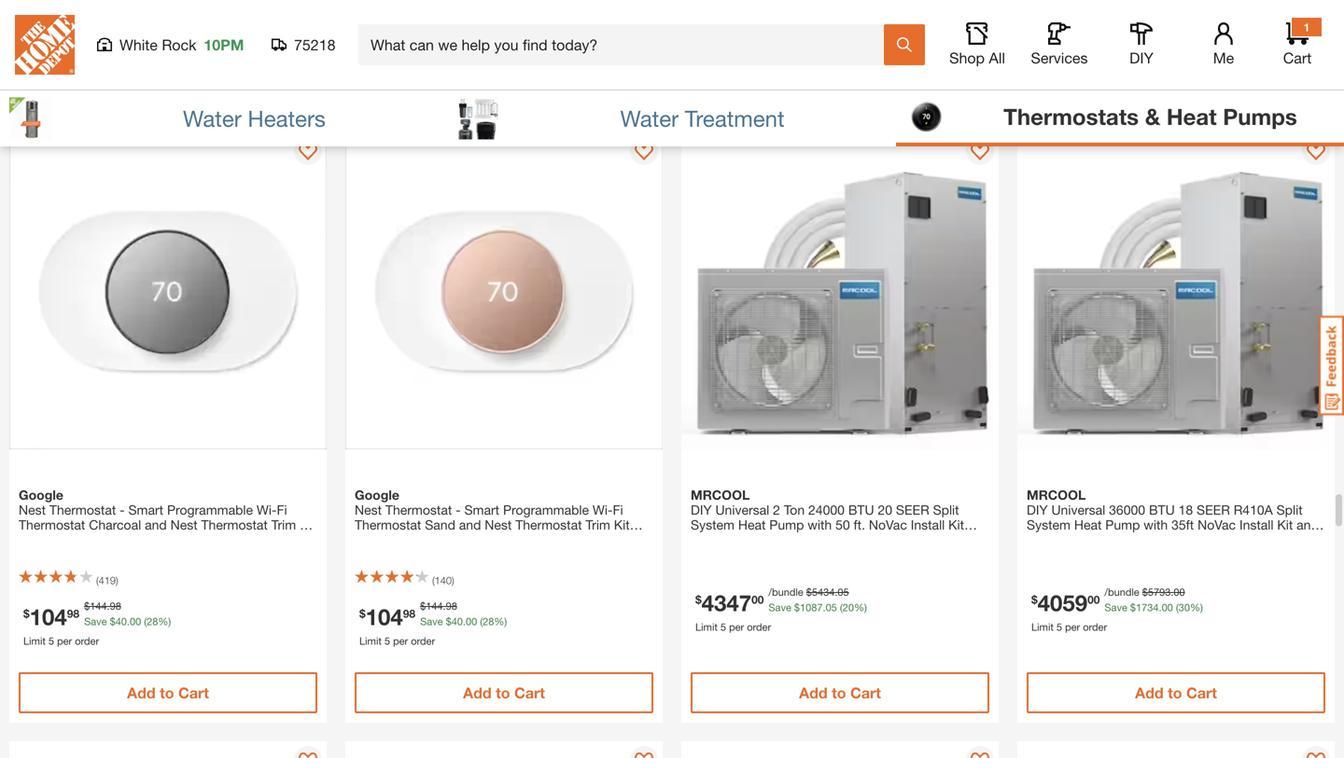 Task type: locate. For each thing, give the bounding box(es) containing it.
limit inside $ 4347 00 /bundle $ 5434 . 05 save $ 1087 . 05 ( 20 %) limit 5 per order
[[695, 622, 718, 634]]

universal
[[715, 503, 769, 518], [1052, 503, 1106, 518]]

nest thermostat - smart programmable wi-fi thermostat charcoal and nest thermostat trim kit snow image
[[9, 133, 327, 450]]

0 horizontal spatial 05
[[826, 602, 837, 614]]

1 with from the left
[[808, 518, 832, 533]]

1 system from the left
[[691, 518, 735, 533]]

2 fi from the left
[[613, 503, 623, 518]]

trim inside google nest thermostat - smart programmable wi-fi thermostat charcoal and nest thermostat trim kit snow
[[271, 518, 296, 533]]

/bundle for 4059
[[1105, 587, 1140, 599]]

/bundle inside $ 4059 00 /bundle $ 5793 . 00 save $ 1734 . 00 ( 30 %) limit 5 per order
[[1105, 587, 1140, 599]]

0 horizontal spatial split
[[933, 503, 959, 518]]

2 horizontal spatial diy
[[1130, 49, 1154, 67]]

05
[[838, 587, 849, 599], [826, 602, 837, 614]]

snow left sand
[[355, 533, 388, 548]]

40 for charcoal
[[115, 616, 127, 628]]

save left '1734'
[[1105, 602, 1128, 614]]

trim
[[271, 518, 296, 533], [586, 518, 610, 533]]

)
[[116, 575, 118, 587], [452, 575, 454, 587]]

services
[[1031, 49, 1088, 67]]

2 104 from the left
[[366, 604, 403, 631]]

2 /bundle from the left
[[1105, 587, 1140, 599]]

2 snow from the left
[[355, 533, 388, 548]]

water heaters image
[[9, 98, 51, 140]]

1 google from the left
[[19, 488, 63, 503]]

nest right sand
[[485, 518, 512, 533]]

seer inside mrcool diy universal 2 ton 24000 btu 20 seer split system heat pump with 50 ft. novac install kit and 5kw heatkit 208/230v
[[896, 503, 929, 518]]

1 btu from the left
[[848, 503, 874, 518]]

sand
[[425, 518, 455, 533]]

1 kit from the left
[[300, 518, 315, 533]]

universal up 10kw
[[1052, 503, 1106, 518]]

heatkit right 10kw
[[1064, 533, 1107, 548]]

1 pump from the left
[[769, 518, 804, 533]]

2 horizontal spatial heat
[[1167, 103, 1217, 130]]

40
[[115, 616, 127, 628], [452, 616, 463, 628]]

1 split from the left
[[933, 503, 959, 518]]

40 down ( 140 )
[[452, 616, 463, 628]]

0 horizontal spatial 144
[[90, 601, 107, 613]]

1 horizontal spatial novac
[[1198, 518, 1236, 533]]

limit 5 per order
[[359, 26, 435, 38], [1032, 26, 1107, 38]]

heat left 36000
[[1074, 518, 1102, 533]]

%)
[[854, 602, 867, 614], [1190, 602, 1203, 614], [158, 616, 171, 628], [494, 616, 507, 628]]

2 144 from the left
[[426, 601, 443, 613]]

4 kit from the left
[[1277, 518, 1293, 533]]

0 horizontal spatial 104
[[30, 604, 67, 631]]

00 inside $ 4347 00 /bundle $ 5434 . 05 save $ 1087 . 05 ( 20 %) limit 5 per order
[[752, 594, 764, 607]]

all
[[989, 49, 1005, 67]]

1 horizontal spatial fi
[[613, 503, 623, 518]]

(
[[96, 575, 99, 587], [432, 575, 435, 587], [840, 602, 843, 614], [1176, 602, 1179, 614], [144, 616, 147, 628], [480, 616, 483, 628]]

mrcool inside mrcool diy universal 2 ton 24000 btu 20 seer split system heat pump with 50 ft. novac install kit and 5kw heatkit 208/230v
[[691, 488, 750, 503]]

water down 10pm
[[183, 105, 242, 131]]

0 vertical spatial 20
[[878, 503, 892, 518]]

144 for charcoal
[[90, 601, 107, 613]]

1 horizontal spatial wi-
[[593, 503, 613, 518]]

universal inside mrcool diy universal 36000 btu 18 seer r410a split system heat pump with 35ft novac install kit and 10kw heatkit -208/230-volt
[[1052, 503, 1106, 518]]

kit inside 'google nest thermostat - smart programmable wi-fi thermostat sand and nest thermostat trim kit snow'
[[614, 518, 630, 533]]

$
[[806, 587, 812, 599], [1142, 587, 1148, 599], [695, 594, 702, 607], [1032, 594, 1038, 607], [84, 601, 90, 613], [420, 601, 426, 613], [794, 602, 800, 614], [1130, 602, 1136, 614], [23, 608, 30, 621], [359, 608, 366, 621], [110, 616, 115, 628], [446, 616, 452, 628]]

0 horizontal spatial heat
[[738, 518, 766, 533]]

install right '18'
[[1240, 518, 1274, 533]]

save
[[769, 602, 791, 614], [1105, 602, 1128, 614], [84, 616, 107, 628], [420, 616, 443, 628]]

-
[[120, 503, 125, 518], [456, 503, 461, 518], [1111, 533, 1116, 548]]

( inside $ 4347 00 /bundle $ 5434 . 05 save $ 1087 . 05 ( 20 %) limit 5 per order
[[840, 602, 843, 614]]

20
[[878, 503, 892, 518], [843, 602, 854, 614]]

1 horizontal spatial 144
[[426, 601, 443, 613]]

btu left '18'
[[1149, 503, 1175, 518]]

2 pump from the left
[[1106, 518, 1140, 533]]

display image for diy universal 36000 btu 18 seer r410a split system heat pump with 35ft novac install kit and 10kw heatkit -208/230-volt image
[[1307, 144, 1326, 162]]

get up to $100 in  rebates for 75218 button
[[23, 9, 236, 25]]

1 horizontal spatial split
[[1277, 503, 1303, 518]]

1 horizontal spatial 20
[[878, 503, 892, 518]]

1 programmable from the left
[[167, 503, 253, 518]]

1 trim from the left
[[271, 518, 296, 533]]

1 horizontal spatial /bundle
[[1105, 587, 1140, 599]]

3 kit from the left
[[949, 518, 964, 533]]

2 $ 104 98 $ 144 . 98 save $ 40 . 00 ( 28 %) limit 5 per order from the left
[[359, 601, 507, 648]]

seer right ft.
[[896, 503, 929, 518]]

2 install from the left
[[1240, 518, 1274, 533]]

0 horizontal spatial 40
[[115, 616, 127, 628]]

seer inside mrcool diy universal 36000 btu 18 seer r410a split system heat pump with 35ft novac install kit and 10kw heatkit -208/230-volt
[[1197, 503, 1230, 518]]

wi- inside 'google nest thermostat - smart programmable wi-fi thermostat sand and nest thermostat trim kit snow'
[[593, 503, 613, 518]]

0 horizontal spatial google
[[19, 488, 63, 503]]

1 horizontal spatial $ 104 98 $ 144 . 98 save $ 40 . 00 ( 28 %) limit 5 per order
[[359, 601, 507, 648]]

144 for sand
[[426, 601, 443, 613]]

1 seer from the left
[[896, 503, 929, 518]]

05 right 5434
[[838, 587, 849, 599]]

heaters
[[248, 105, 326, 131]]

- inside google nest thermostat - smart programmable wi-fi thermostat charcoal and nest thermostat trim kit snow
[[120, 503, 125, 518]]

2 btu from the left
[[1149, 503, 1175, 518]]

seer right '18'
[[1197, 503, 1230, 518]]

google
[[19, 488, 63, 503], [355, 488, 399, 503]]

1 horizontal spatial smart
[[464, 503, 499, 518]]

&
[[1145, 103, 1160, 130]]

5434
[[812, 587, 835, 599]]

pump inside mrcool diy universal 36000 btu 18 seer r410a split system heat pump with 35ft novac install kit and 10kw heatkit -208/230-volt
[[1106, 518, 1140, 533]]

1 horizontal spatial 05
[[838, 587, 849, 599]]

1 horizontal spatial heatkit
[[1064, 533, 1107, 548]]

What can we help you find today? search field
[[371, 25, 883, 64]]

wi-
[[257, 503, 277, 518], [593, 503, 613, 518]]

98
[[110, 601, 121, 613], [446, 601, 457, 613], [67, 608, 79, 621], [403, 608, 415, 621]]

104 for google nest thermostat - smart programmable wi-fi thermostat sand and nest thermostat trim kit snow
[[366, 604, 403, 631]]

1 horizontal spatial mrcool
[[1027, 488, 1086, 503]]

mrcool inside mrcool diy universal 36000 btu 18 seer r410a split system heat pump with 35ft novac install kit and 10kw heatkit -208/230-volt
[[1027, 488, 1086, 503]]

google for nest thermostat - smart programmable wi-fi thermostat sand and nest thermostat trim kit snow
[[355, 488, 399, 503]]

1 144 from the left
[[90, 601, 107, 613]]

1 horizontal spatial programmable
[[503, 503, 589, 518]]

1 install from the left
[[911, 518, 945, 533]]

0 horizontal spatial -
[[120, 503, 125, 518]]

diy universal 3 ton 36000 btu18 seer split system heat pump with 25 ft. novac install kit 10kw heat kit 208/230v image
[[1018, 742, 1335, 759]]

system up 4059
[[1027, 518, 1071, 533]]

0 horizontal spatial fi
[[277, 503, 287, 518]]

diy for 4347
[[691, 503, 712, 518]]

split inside mrcool diy universal 36000 btu 18 seer r410a split system heat pump with 35ft novac install kit and 10kw heatkit -208/230-volt
[[1277, 503, 1303, 518]]

2 universal from the left
[[1052, 503, 1106, 518]]

heat inside mrcool diy universal 2 ton 24000 btu 20 seer split system heat pump with 50 ft. novac install kit and 5kw heatkit 208/230v
[[738, 518, 766, 533]]

order
[[75, 26, 99, 38], [411, 26, 435, 38], [1083, 26, 1107, 38], [747, 622, 771, 634], [1083, 622, 1107, 634], [75, 636, 99, 648], [411, 636, 435, 648]]

programmable inside google nest thermostat - smart programmable wi-fi thermostat charcoal and nest thermostat trim kit snow
[[167, 503, 253, 518]]

0 horizontal spatial limit 5 per order
[[359, 26, 435, 38]]

snow inside 'google nest thermostat - smart programmable wi-fi thermostat sand and nest thermostat trim kit snow'
[[355, 533, 388, 548]]

/bundle up '1734'
[[1105, 587, 1140, 599]]

1 horizontal spatial 104
[[366, 604, 403, 631]]

1 horizontal spatial 28
[[483, 616, 494, 628]]

water down what can we help you find today? search box
[[620, 105, 679, 131]]

) for sand
[[452, 575, 454, 587]]

shop all button
[[948, 22, 1007, 67]]

snow
[[19, 533, 52, 548], [355, 533, 388, 548]]

mrcool up 10kw
[[1027, 488, 1086, 503]]

2 trim from the left
[[586, 518, 610, 533]]

google inside google nest thermostat - smart programmable wi-fi thermostat charcoal and nest thermostat trim kit snow
[[19, 488, 63, 503]]

1 vertical spatial display image
[[299, 753, 317, 759]]

heat right the &
[[1167, 103, 1217, 130]]

trim inside 'google nest thermostat - smart programmable wi-fi thermostat sand and nest thermostat trim kit snow'
[[586, 518, 610, 533]]

0 horizontal spatial snow
[[19, 533, 52, 548]]

1 horizontal spatial snow
[[355, 533, 388, 548]]

0 horizontal spatial universal
[[715, 503, 769, 518]]

novac inside mrcool diy universal 2 ton 24000 btu 20 seer split system heat pump with 50 ft. novac install kit and 5kw heatkit 208/230v
[[869, 518, 907, 533]]

/bundle inside $ 4347 00 /bundle $ 5434 . 05 save $ 1087 . 05 ( 20 %) limit 5 per order
[[769, 587, 803, 599]]

1 horizontal spatial google
[[355, 488, 399, 503]]

1 ) from the left
[[116, 575, 118, 587]]

with
[[808, 518, 832, 533], [1144, 518, 1168, 533]]

0 horizontal spatial /bundle
[[769, 587, 803, 599]]

fi inside google nest thermostat - smart programmable wi-fi thermostat charcoal and nest thermostat trim kit snow
[[277, 503, 287, 518]]

mrcool up 5kw
[[691, 488, 750, 503]]

1 vertical spatial 20
[[843, 602, 854, 614]]

75218 up heaters at top
[[294, 36, 336, 54]]

- inside 'google nest thermostat - smart programmable wi-fi thermostat sand and nest thermostat trim kit snow'
[[456, 503, 461, 518]]

wi- inside google nest thermostat - smart programmable wi-fi thermostat charcoal and nest thermostat trim kit snow
[[257, 503, 277, 518]]

1 horizontal spatial -
[[456, 503, 461, 518]]

system
[[691, 518, 735, 533], [1027, 518, 1071, 533]]

heat left 2
[[738, 518, 766, 533]]

0 horizontal spatial 20
[[843, 602, 854, 614]]

144
[[90, 601, 107, 613], [426, 601, 443, 613]]

and left 5kw
[[691, 533, 713, 548]]

1 vertical spatial 05
[[826, 602, 837, 614]]

1 104 from the left
[[30, 604, 67, 631]]

20 right 1087
[[843, 602, 854, 614]]

feedback link image
[[1319, 316, 1344, 416]]

novac right ft.
[[869, 518, 907, 533]]

1 universal from the left
[[715, 503, 769, 518]]

in
[[115, 9, 125, 25]]

2 40 from the left
[[452, 616, 463, 628]]

pump left 24000
[[769, 518, 804, 533]]

diy universal 36000 btu 18 seer r410a split system heat pump with 50 ft. novac install kit and 5kw heatkit -208/230-volt image
[[9, 742, 327, 759]]

20 right ft.
[[878, 503, 892, 518]]

1 vertical spatial 75218
[[294, 36, 336, 54]]

1 horizontal spatial 75218
[[294, 36, 336, 54]]

fi
[[277, 503, 287, 518], [613, 503, 623, 518]]

/bundle for 4347
[[769, 587, 803, 599]]

) down charcoal
[[116, 575, 118, 587]]

display image
[[299, 144, 317, 162], [635, 144, 653, 162], [971, 144, 990, 162], [635, 753, 653, 759], [971, 753, 990, 759], [1307, 753, 1326, 759]]

0 horizontal spatial 28
[[147, 616, 158, 628]]

order inside $ 4347 00 /bundle $ 5434 . 05 save $ 1087 . 05 ( 20 %) limit 5 per order
[[747, 622, 771, 634]]

cart
[[1283, 49, 1312, 67], [178, 75, 209, 93], [514, 75, 545, 93], [850, 75, 881, 93], [1186, 75, 1217, 93], [178, 685, 209, 702], [514, 685, 545, 702], [850, 685, 881, 702], [1186, 685, 1217, 702]]

with left 35ft
[[1144, 518, 1168, 533]]

1 horizontal spatial 40
[[452, 616, 463, 628]]

1 wi- from the left
[[257, 503, 277, 518]]

1 horizontal spatial seer
[[1197, 503, 1230, 518]]

universal up 5kw
[[715, 503, 769, 518]]

2 google from the left
[[355, 488, 399, 503]]

pump inside mrcool diy universal 2 ton 24000 btu 20 seer split system heat pump with 50 ft. novac install kit and 5kw heatkit 208/230v
[[769, 518, 804, 533]]

btu right 24000
[[848, 503, 874, 518]]

split right r410a
[[1277, 503, 1303, 518]]

2 mrcool from the left
[[1027, 488, 1086, 503]]

/bundle up 1087
[[769, 587, 803, 599]]

universal inside mrcool diy universal 2 ton 24000 btu 20 seer split system heat pump with 50 ft. novac install kit and 5kw heatkit 208/230v
[[715, 503, 769, 518]]

1 smart from the left
[[128, 503, 163, 518]]

2 seer from the left
[[1197, 503, 1230, 518]]

heatkit down 2
[[746, 533, 790, 548]]

0 horizontal spatial btu
[[848, 503, 874, 518]]

0 horizontal spatial diy
[[691, 503, 712, 518]]

limit inside $ 4059 00 /bundle $ 5793 . 00 save $ 1734 . 00 ( 30 %) limit 5 per order
[[1032, 622, 1054, 634]]

1 horizontal spatial btu
[[1149, 503, 1175, 518]]

1 horizontal spatial universal
[[1052, 503, 1106, 518]]

fi inside 'google nest thermostat - smart programmable wi-fi thermostat sand and nest thermostat trim kit snow'
[[613, 503, 623, 518]]

2 28 from the left
[[483, 616, 494, 628]]

programmable inside 'google nest thermostat - smart programmable wi-fi thermostat sand and nest thermostat trim kit snow'
[[503, 503, 589, 518]]

install right ft.
[[911, 518, 945, 533]]

( 140 )
[[432, 575, 454, 587]]

save left 1087
[[769, 602, 791, 614]]

40 for sand
[[452, 616, 463, 628]]

2 water from the left
[[620, 105, 679, 131]]

heat
[[1167, 103, 1217, 130], [738, 518, 766, 533], [1074, 518, 1102, 533]]

104 for google nest thermostat - smart programmable wi-fi thermostat charcoal and nest thermostat trim kit snow
[[30, 604, 67, 631]]

diy button
[[1112, 22, 1172, 67]]

0 horizontal spatial seer
[[896, 503, 929, 518]]

water treatment image
[[457, 98, 499, 140]]

5kw
[[716, 533, 743, 548]]

0 vertical spatial 75218
[[200, 9, 236, 25]]

with inside mrcool diy universal 36000 btu 18 seer r410a split system heat pump with 35ft novac install kit and 10kw heatkit -208/230-volt
[[1144, 518, 1168, 533]]

0 horizontal spatial wi-
[[257, 503, 277, 518]]

1 snow from the left
[[19, 533, 52, 548]]

nest right charcoal
[[170, 518, 198, 533]]

trim for nest thermostat - smart programmable wi-fi thermostat charcoal and nest thermostat trim kit snow
[[271, 518, 296, 533]]

thermostats
[[1004, 103, 1139, 130]]

display image for diy universal 36000 btu 18 seer r410a split system heat pump 35 ft. novac install kit and 5kw heat kit 208/230v image
[[635, 753, 653, 759]]

- inside mrcool diy universal 36000 btu 18 seer r410a split system heat pump with 35ft novac install kit and 10kw heatkit -208/230-volt
[[1111, 533, 1116, 548]]

diy left 2
[[691, 503, 712, 518]]

2 with from the left
[[1144, 518, 1168, 533]]

1 horizontal spatial trim
[[586, 518, 610, 533]]

0 horizontal spatial )
[[116, 575, 118, 587]]

pump
[[769, 518, 804, 533], [1106, 518, 1140, 533]]

diy inside mrcool diy universal 2 ton 24000 btu 20 seer split system heat pump with 50 ft. novac install kit and 5kw heatkit 208/230v
[[691, 503, 712, 518]]

1 mrcool from the left
[[691, 488, 750, 503]]

diy up thermostats & heat pumps
[[1130, 49, 1154, 67]]

0 horizontal spatial programmable
[[167, 503, 253, 518]]

0 horizontal spatial install
[[911, 518, 945, 533]]

and right r410a
[[1297, 518, 1319, 533]]

2 heatkit from the left
[[1064, 533, 1107, 548]]

75218 up 10pm
[[200, 9, 236, 25]]

75218 inside 'get up to $100 in  rebates for 75218 limit 5 per order'
[[200, 9, 236, 25]]

and inside 'google nest thermostat - smart programmable wi-fi thermostat sand and nest thermostat trim kit snow'
[[459, 518, 481, 533]]

install inside mrcool diy universal 2 ton 24000 btu 20 seer split system heat pump with 50 ft. novac install kit and 5kw heatkit 208/230v
[[911, 518, 945, 533]]

novac right 35ft
[[1198, 518, 1236, 533]]

display image for the diy universal 36000 btu 18 seer r410a split system heat pump with 50 ft. novac install kit and 5kw heatkit -208/230-volt image
[[299, 753, 317, 759]]

0 horizontal spatial mrcool
[[691, 488, 750, 503]]

2 split from the left
[[1277, 503, 1303, 518]]

fi for nest thermostat - smart programmable wi-fi thermostat charcoal and nest thermostat trim kit snow
[[277, 503, 287, 518]]

treatment
[[685, 105, 785, 131]]

2 programmable from the left
[[503, 503, 589, 518]]

) down sand
[[452, 575, 454, 587]]

1 horizontal spatial install
[[1240, 518, 1274, 533]]

btu
[[848, 503, 874, 518], [1149, 503, 1175, 518]]

google for nest thermostat - smart programmable wi-fi thermostat charcoal and nest thermostat trim kit snow
[[19, 488, 63, 503]]

smart inside google nest thermostat - smart programmable wi-fi thermostat charcoal and nest thermostat trim kit snow
[[128, 503, 163, 518]]

programmable
[[167, 503, 253, 518], [503, 503, 589, 518]]

( inside $ 4059 00 /bundle $ 5793 . 00 save $ 1734 . 00 ( 30 %) limit 5 per order
[[1176, 602, 1179, 614]]

0 horizontal spatial with
[[808, 518, 832, 533]]

05 down 5434
[[826, 602, 837, 614]]

$ 104 98 $ 144 . 98 save $ 40 . 00 ( 28 %) limit 5 per order
[[23, 601, 171, 648], [359, 601, 507, 648]]

2 horizontal spatial -
[[1111, 533, 1116, 548]]

novac
[[869, 518, 907, 533], [1198, 518, 1236, 533]]

split right ft.
[[933, 503, 959, 518]]

google inside 'google nest thermostat - smart programmable wi-fi thermostat sand and nest thermostat trim kit snow'
[[355, 488, 399, 503]]

144 down "140"
[[426, 601, 443, 613]]

1 heatkit from the left
[[746, 533, 790, 548]]

0 horizontal spatial 75218
[[200, 9, 236, 25]]

50
[[836, 518, 850, 533]]

2 limit 5 per order from the left
[[1032, 26, 1107, 38]]

/bundle
[[769, 587, 803, 599], [1105, 587, 1140, 599]]

with left 50 on the bottom right of the page
[[808, 518, 832, 533]]

5
[[48, 26, 54, 38], [385, 26, 390, 38], [1057, 26, 1062, 38], [721, 622, 726, 634], [1057, 622, 1062, 634], [48, 636, 54, 648], [385, 636, 390, 648]]

2 smart from the left
[[464, 503, 499, 518]]

pump left volt on the bottom
[[1106, 518, 1140, 533]]

0 horizontal spatial water
[[183, 105, 242, 131]]

1 /bundle from the left
[[769, 587, 803, 599]]

2 ) from the left
[[452, 575, 454, 587]]

0 vertical spatial display image
[[1307, 144, 1326, 162]]

system left 2
[[691, 518, 735, 533]]

1 horizontal spatial display image
[[1307, 144, 1326, 162]]

diy up 10kw
[[1027, 503, 1048, 518]]

1 horizontal spatial limit 5 per order
[[1032, 26, 1107, 38]]

28 for charcoal
[[147, 616, 158, 628]]

snow left charcoal
[[19, 533, 52, 548]]

1 horizontal spatial heat
[[1074, 518, 1102, 533]]

split
[[933, 503, 959, 518], [1277, 503, 1303, 518]]

$ 104 98 $ 144 . 98 save $ 40 . 00 ( 28 %) limit 5 per order for charcoal
[[23, 601, 171, 648]]

144 down 419
[[90, 601, 107, 613]]

and right sand
[[459, 518, 481, 533]]

0 horizontal spatial trim
[[271, 518, 296, 533]]

.
[[835, 587, 838, 599], [1171, 587, 1174, 599], [107, 601, 110, 613], [443, 601, 446, 613], [823, 602, 826, 614], [1159, 602, 1162, 614], [127, 616, 130, 628], [463, 616, 466, 628]]

1 horizontal spatial with
[[1144, 518, 1168, 533]]

1 horizontal spatial diy
[[1027, 503, 1048, 518]]

0 horizontal spatial system
[[691, 518, 735, 533]]

00
[[1174, 587, 1185, 599], [752, 594, 764, 607], [1088, 594, 1100, 607], [1162, 602, 1173, 614], [130, 616, 141, 628], [466, 616, 477, 628]]

1 $ 104 98 $ 144 . 98 save $ 40 . 00 ( 28 %) limit 5 per order from the left
[[23, 601, 171, 648]]

40 down ( 419 )
[[115, 616, 127, 628]]

2 system from the left
[[1027, 518, 1071, 533]]

1 horizontal spatial system
[[1027, 518, 1071, 533]]

0 horizontal spatial pump
[[769, 518, 804, 533]]

1087
[[800, 602, 823, 614]]

2 novac from the left
[[1198, 518, 1236, 533]]

mrcool for 4347
[[691, 488, 750, 503]]

1 horizontal spatial pump
[[1106, 518, 1140, 533]]

wi- for nest thermostat - smart programmable wi-fi thermostat charcoal and nest thermostat trim kit snow
[[257, 503, 277, 518]]

0 horizontal spatial $ 104 98 $ 144 . 98 save $ 40 . 00 ( 28 %) limit 5 per order
[[23, 601, 171, 648]]

2 wi- from the left
[[593, 503, 613, 518]]

add to cart
[[127, 75, 209, 93], [463, 75, 545, 93], [799, 75, 881, 93], [1135, 75, 1217, 93], [127, 685, 209, 702], [463, 685, 545, 702], [799, 685, 881, 702], [1135, 685, 1217, 702]]

snow inside google nest thermostat - smart programmable wi-fi thermostat charcoal and nest thermostat trim kit snow
[[19, 533, 52, 548]]

0 horizontal spatial novac
[[869, 518, 907, 533]]

0 horizontal spatial display image
[[299, 753, 317, 759]]

0 horizontal spatial heatkit
[[746, 533, 790, 548]]

2 kit from the left
[[614, 518, 630, 533]]

5793
[[1148, 587, 1171, 599]]

diy inside mrcool diy universal 36000 btu 18 seer r410a split system heat pump with 35ft novac install kit and 10kw heatkit -208/230-volt
[[1027, 503, 1048, 518]]

thermostat
[[49, 503, 116, 518], [385, 503, 452, 518], [19, 518, 85, 533], [201, 518, 268, 533], [355, 518, 421, 533], [515, 518, 582, 533]]

kit
[[300, 518, 315, 533], [614, 518, 630, 533], [949, 518, 964, 533], [1277, 518, 1293, 533]]

cart 1
[[1283, 21, 1312, 67]]

r410a
[[1234, 503, 1273, 518]]

28
[[147, 616, 158, 628], [483, 616, 494, 628]]

per
[[57, 26, 72, 38], [393, 26, 408, 38], [1065, 26, 1080, 38], [729, 622, 744, 634], [1065, 622, 1080, 634], [57, 636, 72, 648], [393, 636, 408, 648]]

1 fi from the left
[[277, 503, 287, 518]]

$ 104 98 $ 144 . 98 save $ 40 . 00 ( 28 %) limit 5 per order down ( 140 )
[[359, 601, 507, 648]]

36000
[[1109, 503, 1145, 518]]

1 40 from the left
[[115, 616, 127, 628]]

$ 104 98 $ 144 . 98 save $ 40 . 00 ( 28 %) limit 5 per order down ( 419 )
[[23, 601, 171, 648]]

and right charcoal
[[145, 518, 167, 533]]

me button
[[1194, 22, 1254, 67]]

google nest thermostat - smart programmable wi-fi thermostat charcoal and nest thermostat trim kit snow
[[19, 488, 315, 548]]

mrcool
[[691, 488, 750, 503], [1027, 488, 1086, 503]]

wi- for nest thermostat - smart programmable wi-fi thermostat sand and nest thermostat trim kit snow
[[593, 503, 613, 518]]

display image for diy universal 2 ton 24000 btu 20 seer split system heat pump with 50 ft. novac install kit and 5kw heatkit 208/230v image
[[971, 144, 990, 162]]

per inside $ 4059 00 /bundle $ 5793 . 00 save $ 1734 . 00 ( 30 %) limit 5 per order
[[1065, 622, 1080, 634]]

and
[[145, 518, 167, 533], [459, 518, 481, 533], [1297, 518, 1319, 533], [691, 533, 713, 548]]

4059
[[1038, 590, 1088, 617]]

water
[[183, 105, 242, 131], [620, 105, 679, 131]]

- for sand
[[456, 503, 461, 518]]

5 inside $ 4347 00 /bundle $ 5434 . 05 save $ 1087 . 05 ( 20 %) limit 5 per order
[[721, 622, 726, 634]]

1 horizontal spatial water
[[620, 105, 679, 131]]

btu inside mrcool diy universal 2 ton 24000 btu 20 seer split system heat pump with 50 ft. novac install kit and 5kw heatkit 208/230v
[[848, 503, 874, 518]]

1 novac from the left
[[869, 518, 907, 533]]

0 horizontal spatial smart
[[128, 503, 163, 518]]

limit
[[23, 26, 46, 38], [359, 26, 382, 38], [1032, 26, 1054, 38], [695, 622, 718, 634], [1032, 622, 1054, 634], [23, 636, 46, 648], [359, 636, 382, 648]]

1 28 from the left
[[147, 616, 158, 628]]

display image
[[1307, 144, 1326, 162], [299, 753, 317, 759]]

1 water from the left
[[183, 105, 242, 131]]

diy for 4059
[[1027, 503, 1048, 518]]

104
[[30, 604, 67, 631], [366, 604, 403, 631]]

1 horizontal spatial )
[[452, 575, 454, 587]]

smart inside 'google nest thermostat - smart programmable wi-fi thermostat sand and nest thermostat trim kit snow'
[[464, 503, 499, 518]]



Task type: vqa. For each thing, say whether or not it's contained in the screenshot.
display icon corresponding to DIY Universal 36000 BTU 18 SEER R410A Split System Heat Pump 35 ft. NoVac Install Kit and 5kW Heat Kit 208/230V image
yes



Task type: describe. For each thing, give the bounding box(es) containing it.
0 vertical spatial 05
[[838, 587, 849, 599]]

2
[[773, 503, 780, 518]]

install inside mrcool diy universal 36000 btu 18 seer r410a split system heat pump with 35ft novac install kit and 10kw heatkit -208/230-volt
[[1240, 518, 1274, 533]]

water for water heaters
[[183, 105, 242, 131]]

kit inside google nest thermostat - smart programmable wi-fi thermostat charcoal and nest thermostat trim kit snow
[[300, 518, 315, 533]]

thermostats & heat pumps image
[[905, 96, 948, 138]]

and inside mrcool diy universal 2 ton 24000 btu 20 seer split system heat pump with 50 ft. novac install kit and 5kw heatkit 208/230v
[[691, 533, 713, 548]]

per inside 'get up to $100 in  rebates for 75218 limit 5 per order'
[[57, 26, 72, 38]]

and inside mrcool diy universal 36000 btu 18 seer r410a split system heat pump with 35ft novac install kit and 10kw heatkit -208/230-volt
[[1297, 518, 1319, 533]]

snow for nest thermostat - smart programmable wi-fi thermostat charcoal and nest thermostat trim kit snow
[[19, 533, 52, 548]]

programmable for sand
[[503, 503, 589, 518]]

services button
[[1030, 22, 1089, 67]]

universal for 4347
[[715, 503, 769, 518]]

diy universal 36000 btu 18 seer r410a split system heat pump with 35ft novac install kit and 10kw heatkit -208/230-volt image
[[1018, 133, 1335, 450]]

20 inside mrcool diy universal 2 ton 24000 btu 20 seer split system heat pump with 50 ft. novac install kit and 5kw heatkit 208/230v
[[878, 503, 892, 518]]

programmable for charcoal
[[167, 503, 253, 518]]

display image for diy universal 36000 btu 18 seer r410a split system heat pump with 50 ft. novac install kit -208/230-volt image
[[971, 753, 990, 759]]

heat inside mrcool diy universal 36000 btu 18 seer r410a split system heat pump with 35ft novac install kit and 10kw heatkit -208/230-volt
[[1074, 518, 1102, 533]]

%) inside $ 4347 00 /bundle $ 5434 . 05 save $ 1087 . 05 ( 20 %) limit 5 per order
[[854, 602, 867, 614]]

water heaters
[[183, 105, 326, 131]]

kit inside mrcool diy universal 2 ton 24000 btu 20 seer split system heat pump with 50 ft. novac install kit and 5kw heatkit 208/230v
[[949, 518, 964, 533]]

mrcool for 4059
[[1027, 488, 1086, 503]]

%) inside $ 4059 00 /bundle $ 5793 . 00 save $ 1734 . 00 ( 30 %) limit 5 per order
[[1190, 602, 1203, 614]]

for
[[180, 9, 196, 25]]

nest left charcoal
[[19, 503, 46, 518]]

1 limit 5 per order from the left
[[359, 26, 435, 38]]

water treatment
[[620, 105, 785, 131]]

trim for nest thermostat - smart programmable wi-fi thermostat sand and nest thermostat trim kit snow
[[586, 518, 610, 533]]

heat inside button
[[1167, 103, 1217, 130]]

$ 4059 00 /bundle $ 5793 . 00 save $ 1734 . 00 ( 30 %) limit 5 per order
[[1032, 587, 1203, 634]]

5 inside 'get up to $100 in  rebates for 75218 limit 5 per order'
[[48, 26, 54, 38]]

140
[[435, 575, 452, 587]]

shop all
[[949, 49, 1005, 67]]

heatkit inside mrcool diy universal 36000 btu 18 seer r410a split system heat pump with 35ft novac install kit and 10kw heatkit -208/230-volt
[[1064, 533, 1107, 548]]

system inside mrcool diy universal 2 ton 24000 btu 20 seer split system heat pump with 50 ft. novac install kit and 5kw heatkit 208/230v
[[691, 518, 735, 533]]

4347
[[702, 590, 752, 617]]

mrcool diy universal 36000 btu 18 seer r410a split system heat pump with 35ft novac install kit and 10kw heatkit -208/230-volt
[[1027, 488, 1319, 548]]

419
[[99, 575, 116, 587]]

- for charcoal
[[120, 503, 125, 518]]

novac inside mrcool diy universal 36000 btu 18 seer r410a split system heat pump with 35ft novac install kit and 10kw heatkit -208/230-volt
[[1198, 518, 1236, 533]]

universal for 4059
[[1052, 503, 1106, 518]]

order inside $ 4059 00 /bundle $ 5793 . 00 save $ 1734 . 00 ( 30 %) limit 5 per order
[[1083, 622, 1107, 634]]

google nest thermostat - smart programmable wi-fi thermostat sand and nest thermostat trim kit snow
[[355, 488, 630, 548]]

diy universal 2 ton 24000 btu 20 seer split system heat pump with 50 ft. novac install kit and 5kw heatkit 208/230v image
[[681, 133, 999, 450]]

get
[[23, 9, 44, 25]]

and inside google nest thermostat - smart programmable wi-fi thermostat charcoal and nest thermostat trim kit snow
[[145, 518, 167, 533]]

diy universal 36000 btu 18 seer r410a split system heat pump 35 ft. novac install kit and 5kw heat kit 208/230v image
[[345, 742, 663, 759]]

pumps
[[1223, 103, 1297, 130]]

smart for charcoal
[[128, 503, 163, 518]]

nest thermostat - smart programmable wi-fi thermostat sand and nest thermostat trim kit snow image
[[345, 133, 663, 450]]

ton
[[784, 503, 805, 518]]

thermostats & heat pumps button
[[896, 91, 1344, 147]]

mrcool diy universal 2 ton 24000 btu 20 seer split system heat pump with 50 ft. novac install kit and 5kw heatkit 208/230v
[[691, 488, 964, 548]]

$100
[[82, 9, 111, 25]]

kit inside mrcool diy universal 36000 btu 18 seer r410a split system heat pump with 35ft novac install kit and 10kw heatkit -208/230-volt
[[1277, 518, 1293, 533]]

save down ( 419 )
[[84, 616, 107, 628]]

5 inside $ 4059 00 /bundle $ 5793 . 00 save $ 1734 . 00 ( 30 %) limit 5 per order
[[1057, 622, 1062, 634]]

display image for nest thermostat - smart programmable wi-fi thermostat charcoal and nest thermostat trim kit snow image
[[299, 144, 317, 162]]

10kw
[[1027, 533, 1060, 548]]

to inside 'get up to $100 in  rebates for 75218 limit 5 per order'
[[67, 9, 78, 25]]

per inside $ 4347 00 /bundle $ 5434 . 05 save $ 1087 . 05 ( 20 %) limit 5 per order
[[729, 622, 744, 634]]

display image for diy universal 3 ton 36000 btu18 seer split system heat pump with 25 ft. novac install kit 10kw heat kit 208/230v image
[[1307, 753, 1326, 759]]

charcoal
[[89, 518, 141, 533]]

white
[[119, 36, 158, 54]]

get up to $100 in  rebates for 75218 limit 5 per order
[[23, 9, 236, 38]]

28 for sand
[[483, 616, 494, 628]]

diy universal 36000 btu 18 seer r410a split system heat pump with 50 ft. novac install kit -208/230-volt image
[[681, 742, 999, 759]]

save inside $ 4347 00 /bundle $ 5434 . 05 save $ 1087 . 05 ( 20 %) limit 5 per order
[[769, 602, 791, 614]]

snow for nest thermostat - smart programmable wi-fi thermostat sand and nest thermostat trim kit snow
[[355, 533, 388, 548]]

$ 104 98 $ 144 . 98 save $ 40 . 00 ( 28 %) limit 5 per order for sand
[[359, 601, 507, 648]]

save inside $ 4059 00 /bundle $ 5793 . 00 save $ 1734 . 00 ( 30 %) limit 5 per order
[[1105, 602, 1128, 614]]

$ 4347 00 /bundle $ 5434 . 05 save $ 1087 . 05 ( 20 %) limit 5 per order
[[695, 587, 867, 634]]

ft.
[[854, 518, 865, 533]]

white rock 10pm
[[119, 36, 244, 54]]

water for water treatment
[[620, 105, 679, 131]]

20 inside $ 4347 00 /bundle $ 5434 . 05 save $ 1087 . 05 ( 20 %) limit 5 per order
[[843, 602, 854, 614]]

208/230v
[[793, 533, 849, 548]]

( 419 )
[[96, 575, 118, 587]]

smart for sand
[[464, 503, 499, 518]]

limit inside 'get up to $100 in  rebates for 75218 limit 5 per order'
[[23, 26, 46, 38]]

1734
[[1136, 602, 1159, 614]]

1
[[1304, 21, 1310, 34]]

system inside mrcool diy universal 36000 btu 18 seer r410a split system heat pump with 35ft novac install kit and 10kw heatkit -208/230-volt
[[1027, 518, 1071, 533]]

diy inside button
[[1130, 49, 1154, 67]]

208/230-
[[1116, 533, 1169, 548]]

shop
[[949, 49, 985, 67]]

up
[[48, 9, 63, 25]]

with inside mrcool diy universal 2 ton 24000 btu 20 seer split system heat pump with 50 ft. novac install kit and 5kw heatkit 208/230v
[[808, 518, 832, 533]]

split inside mrcool diy universal 2 ton 24000 btu 20 seer split system heat pump with 50 ft. novac install kit and 5kw heatkit 208/230v
[[933, 503, 959, 518]]

water treatment button
[[448, 91, 896, 147]]

thermostats & heat pumps
[[1004, 103, 1297, 130]]

display image for nest thermostat - smart programmable wi-fi thermostat sand and nest thermostat trim kit snow image
[[635, 144, 653, 162]]

) for charcoal
[[116, 575, 118, 587]]

water heaters button
[[0, 91, 448, 147]]

30
[[1179, 602, 1190, 614]]

nest left sand
[[355, 503, 382, 518]]

me
[[1213, 49, 1234, 67]]

the home depot logo image
[[15, 15, 75, 75]]

heatkit inside mrcool diy universal 2 ton 24000 btu 20 seer split system heat pump with 50 ft. novac install kit and 5kw heatkit 208/230v
[[746, 533, 790, 548]]

24000
[[808, 503, 845, 518]]

save down ( 140 )
[[420, 616, 443, 628]]

rebates
[[128, 9, 177, 25]]

volt
[[1169, 533, 1191, 548]]

35ft
[[1172, 518, 1194, 533]]

fi for nest thermostat - smart programmable wi-fi thermostat sand and nest thermostat trim kit snow
[[613, 503, 623, 518]]

order inside 'get up to $100 in  rebates for 75218 limit 5 per order'
[[75, 26, 99, 38]]

18
[[1179, 503, 1193, 518]]

75218 inside 'button'
[[294, 36, 336, 54]]

10pm
[[204, 36, 244, 54]]

75218 button
[[272, 35, 336, 54]]

btu inside mrcool diy universal 36000 btu 18 seer r410a split system heat pump with 35ft novac install kit and 10kw heatkit -208/230-volt
[[1149, 503, 1175, 518]]

rock
[[162, 36, 196, 54]]



